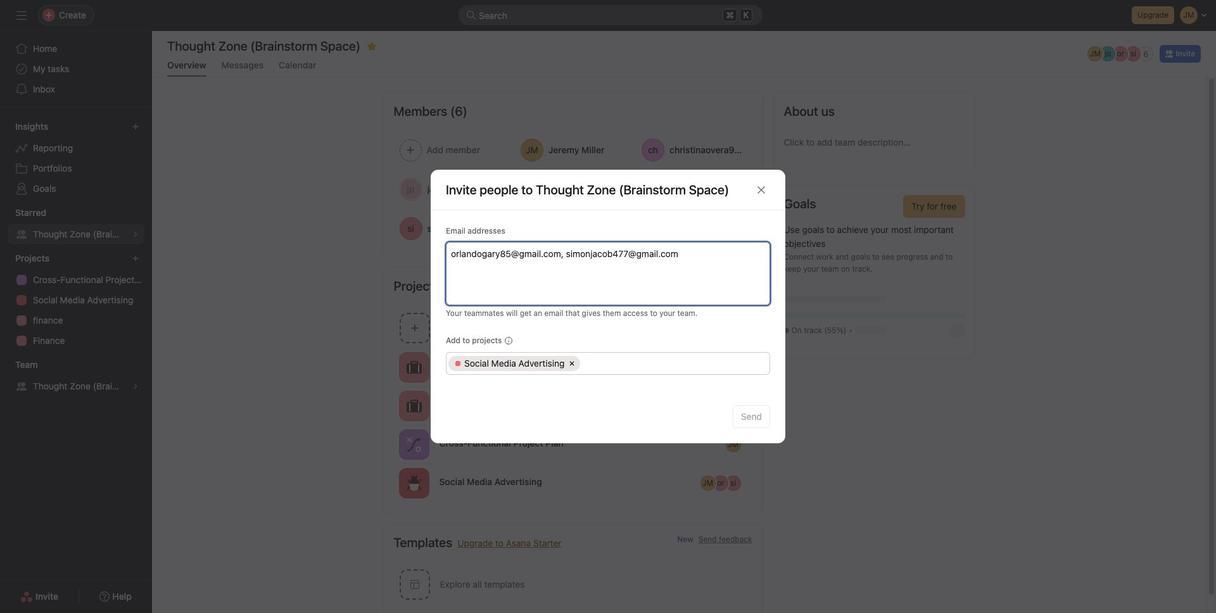 Task type: vqa. For each thing, say whether or not it's contained in the screenshot.
'attachments: add a file to this task, alert: asana invitation could not be delivered to ahmedhamoudee23@email.com' image
no



Task type: describe. For each thing, give the bounding box(es) containing it.
1 list item from the top
[[384, 348, 763, 387]]

starred element
[[0, 202, 152, 247]]

insights element
[[0, 115, 152, 202]]

line_and_symbols image
[[407, 437, 422, 452]]

briefcase image
[[407, 360, 422, 375]]

2 list item from the top
[[384, 387, 763, 425]]

close this dialog image
[[757, 185, 767, 195]]



Task type: locate. For each thing, give the bounding box(es) containing it.
teams element
[[0, 354, 152, 399]]

bug image
[[407, 476, 422, 491]]

list item
[[384, 348, 763, 387], [384, 387, 763, 425], [384, 425, 763, 464], [384, 464, 763, 503]]

global element
[[0, 31, 152, 107]]

None text field
[[585, 356, 764, 371]]

remove from starred image
[[367, 41, 377, 51]]

3 list item from the top
[[384, 425, 763, 464]]

dialog
[[431, 170, 786, 444]]

prominent image
[[466, 10, 477, 20]]

more information image
[[505, 337, 512, 345]]

hide sidebar image
[[16, 10, 27, 20]]

row
[[447, 353, 770, 375]]

4 list item from the top
[[384, 464, 763, 503]]

briefcase image
[[407, 398, 422, 414]]

projects element
[[0, 247, 152, 354]]

cell
[[449, 356, 581, 371]]

name@gmail.com, name@gmail.com, … text field
[[451, 246, 764, 261]]



